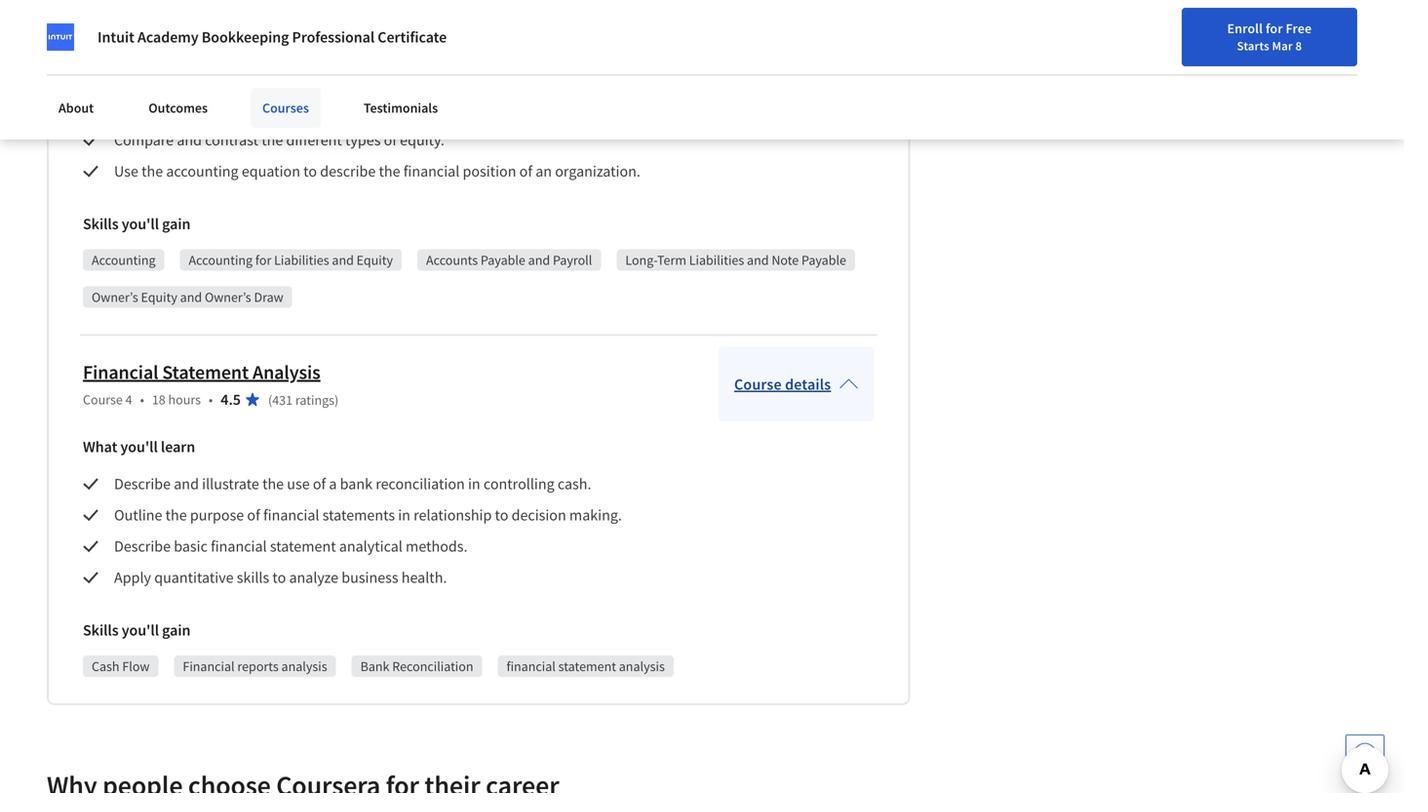 Task type: locate. For each thing, give the bounding box(es) containing it.
enroll for free starts mar 8
[[1228, 20, 1312, 54]]

basic
[[360, 99, 394, 119], [174, 537, 208, 556]]

accounting for accounting
[[92, 251, 156, 269]]

0 horizontal spatial accounting
[[92, 251, 156, 269]]

1 vertical spatial skills you'll gain
[[83, 621, 191, 640]]

long-term liabilities and note payable
[[626, 251, 847, 269]]

making.
[[570, 505, 622, 525]]

0 horizontal spatial to
[[273, 568, 286, 587]]

1 owner's from the left
[[92, 288, 138, 306]]

help center image
[[1354, 742, 1377, 766]]

three
[[198, 68, 233, 88]]

reports
[[237, 658, 279, 675]]

an left organization.
[[536, 162, 552, 181]]

2 learn from the top
[[161, 437, 195, 457]]

0 horizontal spatial accounting
[[166, 162, 239, 181]]

draw
[[254, 288, 284, 306]]

what right intuit icon
[[83, 31, 117, 50]]

skills up 'cash'
[[83, 621, 119, 640]]

decision
[[512, 505, 566, 525]]

menu item
[[1055, 20, 1180, 83]]

describe up demonstrate
[[114, 68, 171, 88]]

what
[[83, 31, 117, 50], [83, 437, 117, 457]]

equity left accounts
[[357, 251, 393, 269]]

0 horizontal spatial analysis
[[281, 658, 327, 675]]

financial reports analysis
[[183, 658, 327, 675]]

compare and contrast the different types of equity.
[[114, 130, 445, 150]]

what you'll learn down course 4 • 18 hours •
[[83, 437, 195, 457]]

of
[[370, 68, 383, 88], [319, 99, 332, 119], [384, 130, 397, 150], [520, 162, 533, 181], [313, 474, 326, 494], [247, 505, 260, 525]]

equity up 'financial statement analysis'
[[141, 288, 177, 306]]

what you'll learn for describe the three main characteristics of liabilities.
[[83, 31, 195, 50]]

in down the reconciliation
[[398, 505, 411, 525]]

course details button
[[719, 347, 874, 422]]

1 vertical spatial an
[[536, 162, 552, 181]]

and left note
[[747, 251, 769, 269]]

accounting
[[92, 251, 156, 269], [189, 251, 253, 269]]

1 vertical spatial for
[[255, 251, 271, 269]]

describe and illustrate the use of a bank reconciliation in controlling cash.
[[114, 474, 592, 494]]

learn
[[161, 31, 195, 50], [161, 437, 195, 457]]

financial
[[83, 360, 158, 385], [183, 658, 235, 675]]

describe for demonstrate
[[114, 68, 171, 88]]

in
[[468, 474, 481, 494], [398, 505, 411, 525]]

for up draw
[[255, 251, 271, 269]]

0 horizontal spatial financial
[[83, 360, 158, 385]]

for for liabilities
[[255, 251, 271, 269]]

0 vertical spatial skills you'll gain
[[83, 214, 191, 234]]

payable right note
[[802, 251, 847, 269]]

and down outcomes
[[177, 130, 202, 150]]

the up "outcomes" link
[[174, 68, 195, 88]]

0 vertical spatial an
[[202, 99, 218, 119]]

basic up quantitative
[[174, 537, 208, 556]]

outcomes
[[148, 99, 208, 117]]

2 liabilities from the left
[[689, 251, 744, 269]]

1 what from the top
[[83, 31, 117, 50]]

describe the three main characteristics of liabilities.
[[114, 68, 449, 88]]

and
[[585, 99, 610, 119], [177, 130, 202, 150], [332, 251, 354, 269], [528, 251, 550, 269], [747, 251, 769, 269], [180, 288, 202, 306], [174, 474, 199, 494]]

professional
[[292, 27, 375, 47]]

learn down the hours
[[161, 437, 195, 457]]

outcomes link
[[137, 88, 219, 128]]

of up demonstrate an understanding of the basic payroll accounting functions and tasks.
[[370, 68, 383, 88]]

1 liabilities from the left
[[274, 251, 329, 269]]

apply
[[114, 568, 151, 587]]

for up mar
[[1266, 20, 1283, 37]]

2 owner's from the left
[[205, 288, 251, 306]]

1 vertical spatial financial
[[183, 658, 235, 675]]

skills you'll gain
[[83, 214, 191, 234], [83, 621, 191, 640]]

accounting right the payroll
[[445, 99, 518, 119]]

accounting down contrast
[[166, 162, 239, 181]]

financial statement analysis
[[507, 658, 665, 675]]

and left tasks.
[[585, 99, 610, 119]]

1 describe from the top
[[114, 68, 171, 88]]

basic up the types
[[360, 99, 394, 119]]

1 horizontal spatial accounting
[[445, 99, 518, 119]]

0 horizontal spatial course
[[83, 391, 123, 408]]

course inside dropdown button
[[735, 375, 782, 394]]

2 • from the left
[[209, 391, 213, 408]]

cash flow
[[92, 658, 150, 675]]

gain up owner's equity and owner's draw
[[162, 214, 191, 234]]

starts
[[1238, 38, 1270, 54]]

skills for apply quantitative skills to analyze business health.
[[83, 621, 119, 640]]

skills for use the accounting equation to describe the financial position of an organization.
[[83, 214, 119, 234]]

financial for financial statement analysis
[[83, 360, 158, 385]]

in up relationship
[[468, 474, 481, 494]]

4
[[125, 391, 132, 408]]

0 horizontal spatial liabilities
[[274, 251, 329, 269]]

of right the types
[[384, 130, 397, 150]]

testimonials
[[364, 99, 438, 117]]

0 horizontal spatial equity
[[141, 288, 177, 306]]

)
[[335, 391, 339, 409]]

1 vertical spatial accounting
[[166, 162, 239, 181]]

analysis
[[253, 360, 321, 385]]

purpose
[[190, 505, 244, 525]]

quantitative
[[154, 568, 234, 587]]

0 vertical spatial to
[[303, 162, 317, 181]]

testimonials link
[[352, 88, 450, 128]]

2 payable from the left
[[802, 251, 847, 269]]

describe
[[114, 68, 171, 88], [114, 474, 171, 494], [114, 537, 171, 556]]

1 vertical spatial describe
[[114, 474, 171, 494]]

outline the purpose of financial statements in relationship to decision making.
[[114, 505, 622, 525]]

1 vertical spatial equity
[[141, 288, 177, 306]]

1 horizontal spatial equity
[[357, 251, 393, 269]]

equity
[[357, 251, 393, 269], [141, 288, 177, 306]]

1 payable from the left
[[481, 251, 526, 269]]

0 vertical spatial accounting
[[445, 99, 518, 119]]

1 horizontal spatial analysis
[[619, 658, 665, 675]]

payable
[[481, 251, 526, 269], [802, 251, 847, 269]]

certificate
[[378, 27, 447, 47]]

4.5
[[221, 390, 241, 409]]

analysis for financial reports analysis
[[281, 658, 327, 675]]

bank reconciliation
[[361, 658, 474, 675]]

0 vertical spatial gain
[[162, 214, 191, 234]]

0 vertical spatial statement
[[270, 537, 336, 556]]

• right 4
[[140, 391, 144, 408]]

1 skills you'll gain from the top
[[83, 214, 191, 234]]

1 gain from the top
[[162, 214, 191, 234]]

0 horizontal spatial in
[[398, 505, 411, 525]]

financial left reports
[[183, 658, 235, 675]]

methods.
[[406, 537, 468, 556]]

for
[[1266, 20, 1283, 37], [255, 251, 271, 269]]

0 vertical spatial learn
[[161, 31, 195, 50]]

skills down use
[[83, 214, 119, 234]]

0 vertical spatial what
[[83, 31, 117, 50]]

to down different
[[303, 162, 317, 181]]

skills
[[83, 214, 119, 234], [83, 621, 119, 640]]

gain down quantitative
[[162, 621, 191, 640]]

use
[[114, 162, 138, 181]]

0 horizontal spatial for
[[255, 251, 271, 269]]

functions
[[521, 99, 582, 119]]

what you'll learn up demonstrate
[[83, 31, 195, 50]]

skills you'll gain for use
[[83, 214, 191, 234]]

2 horizontal spatial to
[[495, 505, 509, 525]]

what down course 4 • 18 hours •
[[83, 437, 117, 457]]

owner's
[[92, 288, 138, 306], [205, 288, 251, 306]]

controlling
[[484, 474, 555, 494]]

2 vertical spatial describe
[[114, 537, 171, 556]]

gain for quantitative
[[162, 621, 191, 640]]

accounting
[[445, 99, 518, 119], [166, 162, 239, 181]]

1 vertical spatial learn
[[161, 437, 195, 457]]

1 horizontal spatial statement
[[559, 658, 616, 675]]

2 skills you'll gain from the top
[[83, 621, 191, 640]]

0 vertical spatial financial
[[83, 360, 158, 385]]

payroll
[[397, 99, 442, 119]]

liabilities right the term in the top left of the page
[[689, 251, 744, 269]]

financial up 4
[[83, 360, 158, 385]]

2 vertical spatial to
[[273, 568, 286, 587]]

course
[[735, 375, 782, 394], [83, 391, 123, 408]]

1 analysis from the left
[[281, 658, 327, 675]]

1 horizontal spatial accounting
[[189, 251, 253, 269]]

for inside "enroll for free starts mar 8"
[[1266, 20, 1283, 37]]

0 horizontal spatial owner's
[[92, 288, 138, 306]]

skills you'll gain down use
[[83, 214, 191, 234]]

1 horizontal spatial owner's
[[205, 288, 251, 306]]

1 what you'll learn from the top
[[83, 31, 195, 50]]

0 horizontal spatial payable
[[481, 251, 526, 269]]

to right skills
[[273, 568, 286, 587]]

1 skills from the top
[[83, 214, 119, 234]]

0 vertical spatial skills
[[83, 214, 119, 234]]

contrast
[[205, 130, 259, 150]]

an
[[202, 99, 218, 119], [536, 162, 552, 181]]

an down three
[[202, 99, 218, 119]]

1 vertical spatial what you'll learn
[[83, 437, 195, 457]]

431
[[272, 391, 293, 409]]

1 vertical spatial skills
[[83, 621, 119, 640]]

you'll
[[120, 31, 158, 50], [122, 214, 159, 234], [120, 437, 158, 457], [122, 621, 159, 640]]

the down the types
[[379, 162, 400, 181]]

describe down outline
[[114, 537, 171, 556]]

courses link
[[251, 88, 321, 128]]

0 vertical spatial what you'll learn
[[83, 31, 195, 50]]

1 horizontal spatial financial
[[183, 658, 235, 675]]

1 horizontal spatial •
[[209, 391, 213, 408]]

position
[[463, 162, 516, 181]]

1 learn from the top
[[161, 31, 195, 50]]

• left 4.5
[[209, 391, 213, 408]]

skills you'll gain for apply
[[83, 621, 191, 640]]

term
[[657, 251, 687, 269]]

0 vertical spatial basic
[[360, 99, 394, 119]]

you'll down use
[[122, 214, 159, 234]]

skills you'll gain up flow
[[83, 621, 191, 640]]

about
[[59, 99, 94, 117]]

0 horizontal spatial basic
[[174, 537, 208, 556]]

1 vertical spatial gain
[[162, 621, 191, 640]]

course left 4
[[83, 391, 123, 408]]

accounts payable and payroll
[[426, 251, 592, 269]]

2 what from the top
[[83, 437, 117, 457]]

1 vertical spatial what
[[83, 437, 117, 457]]

0 vertical spatial for
[[1266, 20, 1283, 37]]

0 vertical spatial equity
[[357, 251, 393, 269]]

payable right accounts
[[481, 251, 526, 269]]

1 horizontal spatial course
[[735, 375, 782, 394]]

1 horizontal spatial for
[[1266, 20, 1283, 37]]

liabilities up draw
[[274, 251, 329, 269]]

2 what you'll learn from the top
[[83, 437, 195, 457]]

describe up outline
[[114, 474, 171, 494]]

financial statement analysis
[[83, 360, 321, 385]]

2 describe from the top
[[114, 474, 171, 494]]

liabilities
[[274, 251, 329, 269], [689, 251, 744, 269]]

the right outline
[[165, 505, 187, 525]]

enroll
[[1228, 20, 1263, 37]]

of down characteristics
[[319, 99, 332, 119]]

None search field
[[278, 12, 600, 51]]

skills
[[237, 568, 269, 587]]

0 horizontal spatial •
[[140, 391, 144, 408]]

course left details
[[735, 375, 782, 394]]

characteristics
[[272, 68, 367, 88]]

what for describe the three main characteristics of liabilities.
[[83, 31, 117, 50]]

describe
[[320, 162, 376, 181]]

outline
[[114, 505, 162, 525]]

1 accounting from the left
[[92, 251, 156, 269]]

1 horizontal spatial in
[[468, 474, 481, 494]]

gain for the
[[162, 214, 191, 234]]

you'll up flow
[[122, 621, 159, 640]]

learn right the intuit
[[161, 31, 195, 50]]

to down controlling
[[495, 505, 509, 525]]

18
[[152, 391, 166, 408]]

2 gain from the top
[[162, 621, 191, 640]]

liabilities.
[[386, 68, 449, 88]]

types
[[345, 130, 381, 150]]

1 horizontal spatial liabilities
[[689, 251, 744, 269]]

2 analysis from the left
[[619, 658, 665, 675]]

2 skills from the top
[[83, 621, 119, 640]]

2 accounting from the left
[[189, 251, 253, 269]]

1 horizontal spatial payable
[[802, 251, 847, 269]]

0 vertical spatial in
[[468, 474, 481, 494]]

0 vertical spatial describe
[[114, 68, 171, 88]]



Task type: describe. For each thing, give the bounding box(es) containing it.
what for describe and illustrate the use of a bank reconciliation in controlling cash.
[[83, 437, 117, 457]]

demonstrate an understanding of the basic payroll accounting functions and tasks.
[[114, 99, 651, 119]]

accounting for liabilities and equity
[[189, 251, 393, 269]]

analysis for financial statement analysis
[[619, 658, 665, 675]]

you'll up demonstrate
[[120, 31, 158, 50]]

use
[[287, 474, 310, 494]]

main
[[236, 68, 269, 88]]

the up the types
[[336, 99, 357, 119]]

about link
[[47, 88, 106, 128]]

8
[[1296, 38, 1303, 54]]

of right the purpose
[[247, 505, 260, 525]]

0 horizontal spatial statement
[[270, 537, 336, 556]]

learn for and
[[161, 437, 195, 457]]

bank
[[361, 658, 390, 675]]

flow
[[122, 658, 150, 675]]

long-
[[626, 251, 657, 269]]

analytical
[[339, 537, 403, 556]]

equation
[[242, 162, 300, 181]]

course 4 • 18 hours •
[[83, 391, 213, 408]]

different
[[286, 130, 342, 150]]

business
[[342, 568, 399, 587]]

ratings
[[295, 391, 335, 409]]

bank
[[340, 474, 373, 494]]

courses
[[262, 99, 309, 117]]

1 vertical spatial in
[[398, 505, 411, 525]]

( 431 ratings )
[[268, 391, 339, 409]]

what you'll learn for describe and illustrate the use of a bank reconciliation in controlling cash.
[[83, 437, 195, 457]]

the up equation
[[262, 130, 283, 150]]

describe for outline
[[114, 474, 171, 494]]

1 • from the left
[[140, 391, 144, 408]]

intuit
[[98, 27, 134, 47]]

relationship
[[414, 505, 492, 525]]

1 horizontal spatial to
[[303, 162, 317, 181]]

accounts
[[426, 251, 478, 269]]

course details
[[735, 375, 831, 394]]

apply quantitative skills to analyze business health.
[[114, 568, 447, 587]]

and up 'financial statement analysis'
[[180, 288, 202, 306]]

organization.
[[555, 162, 641, 181]]

cash
[[92, 658, 120, 675]]

intuit academy bookkeeping professional certificate
[[98, 27, 447, 47]]

you'll down course 4 • 18 hours •
[[120, 437, 158, 457]]

reconciliation
[[376, 474, 465, 494]]

equity.
[[400, 130, 445, 150]]

learn for the
[[161, 31, 195, 50]]

liabilities for term
[[689, 251, 744, 269]]

financial for financial reports analysis
[[183, 658, 235, 675]]

free
[[1286, 20, 1312, 37]]

course for course details
[[735, 375, 782, 394]]

1 horizontal spatial an
[[536, 162, 552, 181]]

details
[[785, 375, 831, 394]]

illustrate
[[202, 474, 259, 494]]

statements
[[323, 505, 395, 525]]

1 vertical spatial to
[[495, 505, 509, 525]]

and left payroll
[[528, 251, 550, 269]]

describe basic financial statement analytical methods.
[[114, 537, 468, 556]]

a
[[329, 474, 337, 494]]

use the accounting equation to describe the financial position of an organization.
[[114, 162, 641, 181]]

1 vertical spatial basic
[[174, 537, 208, 556]]

tasks.
[[614, 99, 651, 119]]

financial statement analysis link
[[83, 360, 321, 385]]

statement
[[162, 360, 249, 385]]

payroll
[[553, 251, 592, 269]]

demonstrate
[[114, 99, 198, 119]]

intuit image
[[47, 23, 74, 51]]

mar
[[1273, 38, 1293, 54]]

course for course 4 • 18 hours •
[[83, 391, 123, 408]]

academy
[[138, 27, 199, 47]]

1 vertical spatial statement
[[559, 658, 616, 675]]

1 horizontal spatial basic
[[360, 99, 394, 119]]

coursera image
[[23, 16, 147, 47]]

0 horizontal spatial an
[[202, 99, 218, 119]]

and up the purpose
[[174, 474, 199, 494]]

cash.
[[558, 474, 592, 494]]

compare
[[114, 130, 174, 150]]

(
[[268, 391, 272, 409]]

of left 'a'
[[313, 474, 326, 494]]

the left the 'use'
[[262, 474, 284, 494]]

accounting for accounting for liabilities and equity
[[189, 251, 253, 269]]

note
[[772, 251, 799, 269]]

health.
[[402, 568, 447, 587]]

bookkeeping
[[202, 27, 289, 47]]

analyze
[[289, 568, 339, 587]]

and down the describe
[[332, 251, 354, 269]]

3 describe from the top
[[114, 537, 171, 556]]

for for free
[[1266, 20, 1283, 37]]

the right use
[[142, 162, 163, 181]]

hours
[[168, 391, 201, 408]]

of right position
[[520, 162, 533, 181]]

liabilities for for
[[274, 251, 329, 269]]

understanding
[[221, 99, 316, 119]]



Task type: vqa. For each thing, say whether or not it's contained in the screenshot.
About link
yes



